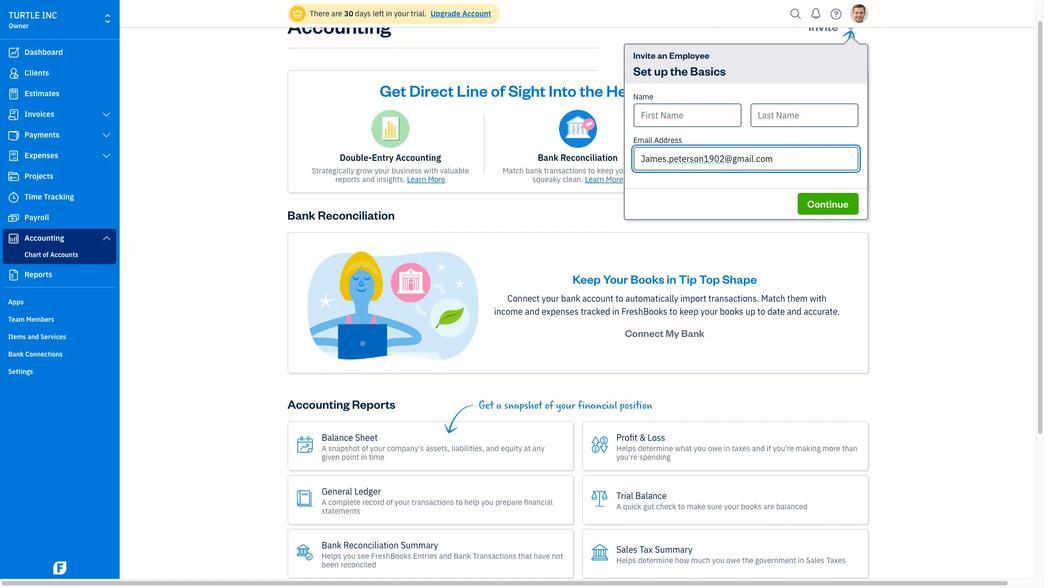 Task type: vqa. For each thing, say whether or not it's contained in the screenshot.


Task type: locate. For each thing, give the bounding box(es) containing it.
1 horizontal spatial chart
[[689, 175, 708, 184]]

search image
[[788, 6, 805, 22]]

match
[[503, 166, 524, 176], [762, 293, 786, 304]]

and down them
[[787, 306, 802, 317]]

2 vertical spatial chart
[[24, 251, 41, 259]]

1 vertical spatial connect
[[625, 327, 664, 340]]

1 vertical spatial up
[[746, 306, 756, 317]]

have
[[534, 551, 550, 561]]

learn more right the insights.
[[407, 175, 446, 184]]

learn right clean.
[[585, 175, 604, 184]]

snapshot
[[504, 400, 543, 412], [328, 444, 360, 454]]

helps left see
[[322, 551, 342, 561]]

a inside the trial balance a quick gut check to make sure your books are balanced
[[617, 502, 622, 512]]

owner
[[9, 22, 29, 30]]

owe left the taxes
[[708, 444, 722, 454]]

0 horizontal spatial sales
[[617, 544, 638, 555]]

0 horizontal spatial summary
[[401, 540, 438, 551]]

freshbooks
[[622, 306, 668, 317], [371, 551, 412, 561]]

0 horizontal spatial financial
[[524, 498, 553, 507]]

of down sheet
[[362, 444, 368, 454]]

a for general ledger
[[322, 498, 327, 507]]

more
[[428, 175, 446, 184], [606, 175, 624, 184]]

of right create
[[710, 175, 716, 184]]

balance up the given
[[322, 432, 353, 443]]

financial left position
[[578, 400, 618, 412]]

that
[[519, 551, 532, 561]]

tip
[[679, 272, 697, 287]]

1 vertical spatial reports
[[352, 397, 396, 412]]

learn more for double-entry accounting
[[407, 175, 446, 184]]

in inside create journal entries and edit accounts in the chart of accounts with
[[826, 166, 832, 176]]

up inside invite an employee set up the basics
[[654, 63, 668, 78]]

2 determine from the top
[[638, 556, 674, 566]]

1 horizontal spatial bank
[[561, 293, 581, 304]]

connect your bank account to automatically import transactions. match them with income and expenses tracked in freshbooks to keep your books up to date and accurate.
[[494, 293, 840, 317]]

0 vertical spatial invite
[[809, 18, 839, 34]]

determine inside sales tax summary helps determine how much you owe the government in sales taxes
[[638, 556, 674, 566]]

0 vertical spatial chevron large down image
[[102, 131, 112, 140]]

of inside general ledger a complete record of your transactions to help you prepare financial statements
[[386, 498, 393, 507]]

helps inside profit & loss helps determine what you owe in taxes and if you're making more than you're spending
[[617, 444, 636, 454]]

and left transactions
[[439, 551, 452, 561]]

0 vertical spatial get
[[380, 80, 406, 101]]

of up accounts
[[794, 152, 802, 163]]

chevron large down image for expenses
[[102, 152, 112, 161]]

a for trial balance
[[617, 502, 622, 512]]

0 horizontal spatial learn
[[407, 175, 426, 184]]

0 horizontal spatial freshbooks
[[371, 551, 412, 561]]

keep
[[573, 272, 601, 287]]

snapshot right a
[[504, 400, 543, 412]]

a down trial
[[617, 502, 622, 512]]

1 learn from the left
[[407, 175, 426, 184]]

1 horizontal spatial owe
[[727, 556, 741, 566]]

summary for sales tax summary
[[655, 544, 693, 555]]

1 vertical spatial are
[[764, 502, 775, 512]]

learn right the insights.
[[407, 175, 426, 184]]

summary inside bank reconciliation summary helps you see freshbooks entries and bank transactions that have not been reconciled
[[401, 540, 438, 551]]

more
[[823, 444, 841, 454]]

0 vertical spatial up
[[654, 63, 668, 78]]

reports up sheet
[[352, 397, 396, 412]]

1 horizontal spatial snapshot
[[504, 400, 543, 412]]

1 vertical spatial books
[[720, 306, 744, 317]]

your
[[394, 9, 409, 18], [375, 166, 390, 176], [616, 166, 631, 176], [542, 293, 559, 304], [701, 306, 718, 317], [556, 400, 576, 412], [370, 444, 385, 454], [395, 498, 410, 507], [724, 502, 740, 512]]

and right items
[[28, 333, 39, 341]]

you right much
[[712, 556, 725, 566]]

0 vertical spatial owe
[[708, 444, 722, 454]]

books inside match bank transactions to keep your books squeaky clean.
[[633, 166, 653, 176]]

in left the taxes
[[724, 444, 730, 454]]

double-
[[340, 152, 372, 163]]

1 vertical spatial chevron large down image
[[102, 152, 112, 161]]

close image
[[849, 78, 861, 90]]

and inside bank reconciliation summary helps you see freshbooks entries and bank transactions that have not been reconciled
[[439, 551, 452, 561]]

accounts down accounting link
[[50, 251, 78, 259]]

2 learn more from the left
[[585, 175, 624, 184]]

and inside strategically grow your business with valuable reports and insights.
[[362, 175, 375, 184]]

0 horizontal spatial get
[[380, 80, 406, 101]]

trial
[[617, 491, 634, 501]]

journal right create
[[710, 166, 736, 176]]

with inside 'connect your bank account to automatically import transactions. match them with income and expenses tracked in freshbooks to keep your books up to date and accurate.'
[[810, 293, 827, 304]]

up down an
[[654, 63, 668, 78]]

more right clean.
[[606, 175, 624, 184]]

chart up edit
[[770, 152, 792, 163]]

sure
[[708, 502, 723, 512]]

direct
[[410, 80, 454, 101]]

record
[[362, 498, 385, 507]]

loss
[[648, 432, 666, 443]]

in inside balance sheet a snapshot of your company's assets, liabilities, and equity at any given point in time
[[361, 452, 367, 462]]

name
[[634, 92, 654, 102]]

chevron large down image
[[102, 110, 112, 119]]

with inside create journal entries and edit accounts in the chart of accounts with
[[752, 175, 766, 184]]

double-entry accounting image
[[372, 110, 410, 148]]

bank inside 'connect your bank account to automatically import transactions. match them with income and expenses tracked in freshbooks to keep your books up to date and accurate.'
[[561, 293, 581, 304]]

reports down chart of accounts at left top
[[24, 270, 52, 280]]

0 vertical spatial bank reconciliation
[[538, 152, 618, 163]]

0 horizontal spatial bank reconciliation
[[288, 207, 395, 223]]

account
[[583, 293, 614, 304]]

your inside strategically grow your business with valuable reports and insights.
[[375, 166, 390, 176]]

in left tip
[[667, 272, 677, 287]]

1 vertical spatial get
[[479, 400, 494, 412]]

and left if
[[752, 444, 765, 454]]

1 determine from the top
[[638, 444, 674, 454]]

get for get direct line of sight into the health of your business
[[380, 80, 406, 101]]

1 horizontal spatial are
[[764, 502, 775, 512]]

are left balanced
[[764, 502, 775, 512]]

0 horizontal spatial connect
[[508, 293, 540, 304]]

2 learn from the left
[[585, 175, 604, 184]]

equity
[[501, 444, 522, 454]]

and left equity
[[486, 444, 499, 454]]

chart
[[770, 152, 792, 163], [689, 175, 708, 184], [24, 251, 41, 259]]

1 horizontal spatial your
[[675, 80, 709, 101]]

summary inside sales tax summary helps determine how much you owe the government in sales taxes
[[655, 544, 693, 555]]

1 vertical spatial freshbooks
[[371, 551, 412, 561]]

check
[[656, 502, 677, 512]]

in left time
[[361, 452, 367, 462]]

in inside profit & loss helps determine what you owe in taxes and if you're making more than you're spending
[[724, 444, 730, 454]]

books down transactions.
[[720, 306, 744, 317]]

and
[[753, 152, 768, 163], [764, 166, 777, 176], [362, 175, 375, 184], [525, 306, 540, 317], [787, 306, 802, 317], [28, 333, 39, 341], [486, 444, 499, 454], [752, 444, 765, 454], [439, 551, 452, 561]]

bank inside button
[[682, 327, 705, 340]]

1 vertical spatial invite
[[634, 50, 656, 61]]

bank left transactions
[[454, 551, 471, 561]]

1 learn more from the left
[[407, 175, 446, 184]]

the down employee
[[671, 63, 688, 78]]

2 horizontal spatial chart
[[770, 152, 792, 163]]

0 vertical spatial snapshot
[[504, 400, 543, 412]]

advanced accounting
[[768, 175, 842, 184]]

the
[[671, 63, 688, 78], [580, 80, 604, 101], [834, 166, 845, 176], [743, 556, 754, 566]]

to left the "date"
[[758, 306, 766, 317]]

1 horizontal spatial keep
[[680, 306, 699, 317]]

1 vertical spatial bank
[[561, 293, 581, 304]]

match inside 'connect your bank account to automatically import transactions. match them with income and expenses tracked in freshbooks to keep your books up to date and accurate.'
[[762, 293, 786, 304]]

1 horizontal spatial get
[[479, 400, 494, 412]]

you're
[[773, 444, 794, 454], [617, 452, 638, 462]]

books down "email" on the right top
[[633, 166, 653, 176]]

owe right much
[[727, 556, 741, 566]]

client image
[[7, 68, 20, 79]]

your inside balance sheet a snapshot of your company's assets, liabilities, and equity at any given point in time
[[370, 444, 385, 454]]

liabilities,
[[452, 444, 485, 454]]

much
[[692, 556, 711, 566]]

with up accurate.
[[810, 293, 827, 304]]

0 horizontal spatial learn more
[[407, 175, 446, 184]]

1 horizontal spatial balance
[[636, 491, 667, 501]]

reconciliation down reports on the top left of page
[[318, 207, 395, 223]]

owe inside profit & loss helps determine what you owe in taxes and if you're making more than you're spending
[[708, 444, 722, 454]]

snapshot inside balance sheet a snapshot of your company's assets, liabilities, and equity at any given point in time
[[328, 444, 360, 454]]

First Name text field
[[634, 103, 742, 127]]

them
[[788, 293, 808, 304]]

team members
[[8, 316, 54, 324]]

given
[[322, 452, 340, 462]]

helps down profit on the bottom right of page
[[617, 444, 636, 454]]

an
[[658, 50, 668, 61]]

transactions left help
[[412, 498, 454, 507]]

connect for your
[[508, 293, 540, 304]]

accounts
[[804, 152, 842, 163], [718, 175, 750, 184], [50, 251, 78, 259]]

1 vertical spatial match
[[762, 293, 786, 304]]

reports
[[336, 175, 360, 184]]

2 vertical spatial accounts
[[50, 251, 78, 259]]

reports
[[24, 270, 52, 280], [352, 397, 396, 412]]

connect up income
[[508, 293, 540, 304]]

accounts down enter an email address text field on the top of the page
[[718, 175, 750, 184]]

financial right prepare
[[524, 498, 553, 507]]

more right "business"
[[428, 175, 446, 184]]

bank left clean.
[[526, 166, 543, 176]]

sheet
[[355, 432, 378, 443]]

1 more from the left
[[428, 175, 446, 184]]

your inside the trial balance a quick gut check to make sure your books are balanced
[[724, 502, 740, 512]]

health
[[607, 80, 655, 101]]

get for get a snapshot of your financial position
[[479, 400, 494, 412]]

chart of accounts
[[24, 251, 78, 259]]

bank reconciliation
[[538, 152, 618, 163], [288, 207, 395, 223]]

there
[[310, 9, 330, 18]]

set
[[634, 63, 652, 78]]

summary up how
[[655, 544, 693, 555]]

1 horizontal spatial more
[[606, 175, 624, 184]]

a down 'general'
[[322, 498, 327, 507]]

connect inside button
[[625, 327, 664, 340]]

chart image
[[7, 233, 20, 244]]

2 vertical spatial chevron large down image
[[102, 234, 112, 243]]

invite up set
[[634, 50, 656, 61]]

invoice image
[[7, 109, 20, 120]]

money image
[[7, 213, 20, 224]]

freshbooks inside 'connect your bank account to automatically import transactions. match them with income and expenses tracked in freshbooks to keep your books up to date and accurate.'
[[622, 306, 668, 317]]

learn
[[407, 175, 426, 184], [585, 175, 604, 184]]

owe inside sales tax summary helps determine how much you owe the government in sales taxes
[[727, 556, 741, 566]]

quick
[[623, 502, 642, 512]]

0 horizontal spatial owe
[[708, 444, 722, 454]]

0 vertical spatial sales
[[617, 544, 638, 555]]

determine down the tax
[[638, 556, 674, 566]]

sales left taxes
[[806, 556, 825, 566]]

balance up the gut
[[636, 491, 667, 501]]

keep right clean.
[[597, 166, 614, 176]]

1 vertical spatial balance
[[636, 491, 667, 501]]

2 vertical spatial reconciliation
[[344, 540, 399, 551]]

0 vertical spatial entries
[[722, 152, 751, 163]]

1 chevron large down image from the top
[[102, 131, 112, 140]]

invite inside dropdown button
[[809, 18, 839, 34]]

journal up create
[[689, 152, 720, 163]]

0 horizontal spatial reports
[[24, 270, 52, 280]]

1 horizontal spatial bank reconciliation
[[538, 152, 618, 163]]

0 vertical spatial reports
[[24, 270, 52, 280]]

chart down enter an email address text field on the top of the page
[[689, 175, 708, 184]]

of right record
[[386, 498, 393, 507]]

0 horizontal spatial keep
[[597, 166, 614, 176]]

invite inside invite an employee set up the basics
[[634, 50, 656, 61]]

transactions inside general ledger a complete record of your transactions to help you prepare financial statements
[[412, 498, 454, 507]]

invite for invite an employee set up the basics
[[634, 50, 656, 61]]

helps inside sales tax summary helps determine how much you owe the government in sales taxes
[[617, 556, 636, 566]]

and inside create journal entries and edit accounts in the chart of accounts with
[[764, 166, 777, 176]]

0 vertical spatial match
[[503, 166, 524, 176]]

0 horizontal spatial with
[[424, 166, 439, 176]]

a inside general ledger a complete record of your transactions to help you prepare financial statements
[[322, 498, 327, 507]]

with inside strategically grow your business with valuable reports and insights.
[[424, 166, 439, 176]]

connect your bank account to begin matching your bank transactions image
[[306, 250, 480, 361]]

automatically
[[626, 293, 679, 304]]

transactions down bank reconciliation image
[[544, 166, 587, 176]]

1 horizontal spatial transactions
[[544, 166, 587, 176]]

prepare
[[496, 498, 522, 507]]

get left the direct
[[380, 80, 406, 101]]

0 vertical spatial transactions
[[544, 166, 587, 176]]

0 horizontal spatial are
[[331, 9, 342, 18]]

reconciled
[[341, 560, 376, 570]]

freshbooks right see
[[371, 551, 412, 561]]

a
[[322, 444, 327, 454], [322, 498, 327, 507], [617, 502, 622, 512]]

summary down general ledger a complete record of your transactions to help you prepare financial statements
[[401, 540, 438, 551]]

bank up the expenses
[[561, 293, 581, 304]]

in right government
[[798, 556, 805, 566]]

1 vertical spatial keep
[[680, 306, 699, 317]]

owe
[[708, 444, 722, 454], [727, 556, 741, 566]]

0 vertical spatial determine
[[638, 444, 674, 454]]

helps inside bank reconciliation summary helps you see freshbooks entries and bank transactions that have not been reconciled
[[322, 551, 342, 561]]

1 horizontal spatial summary
[[655, 544, 693, 555]]

journal inside create journal entries and edit accounts in the chart of accounts with
[[710, 166, 736, 176]]

up
[[654, 63, 668, 78], [746, 306, 756, 317]]

profit & loss helps determine what you owe in taxes and if you're making more than you're spending
[[617, 432, 858, 462]]

in right accounts
[[826, 166, 832, 176]]

0 horizontal spatial chart
[[24, 251, 41, 259]]

the right accounts
[[834, 166, 845, 176]]

been
[[322, 560, 339, 570]]

0 vertical spatial books
[[633, 166, 653, 176]]

determine for summary
[[638, 556, 674, 566]]

connect left my
[[625, 327, 664, 340]]

0 horizontal spatial up
[[654, 63, 668, 78]]

you left see
[[343, 551, 356, 561]]

1 horizontal spatial connect
[[625, 327, 664, 340]]

see
[[358, 551, 370, 561]]

0 vertical spatial connect
[[508, 293, 540, 304]]

you're right if
[[773, 444, 794, 454]]

with down journal entries and chart of accounts
[[752, 175, 766, 184]]

are
[[331, 9, 342, 18], [764, 502, 775, 512]]

learn more for bank reconciliation
[[585, 175, 624, 184]]

bank inside match bank transactions to keep your books squeaky clean.
[[526, 166, 543, 176]]

to left make
[[678, 502, 685, 512]]

a inside balance sheet a snapshot of your company's assets, liabilities, and equity at any given point in time
[[322, 444, 327, 454]]

go to help image
[[828, 6, 845, 22]]

the inside create journal entries and edit accounts in the chart of accounts with
[[834, 166, 845, 176]]

0 horizontal spatial invite
[[634, 50, 656, 61]]

my
[[666, 327, 680, 340]]

of right "line"
[[491, 80, 505, 101]]

grow
[[356, 166, 373, 176]]

in right 'tracked'
[[613, 306, 620, 317]]

company's
[[387, 444, 424, 454]]

bank down strategically
[[288, 207, 316, 223]]

and right income
[[525, 306, 540, 317]]

match bank transactions to keep your books squeaky clean.
[[503, 166, 653, 184]]

1 vertical spatial bank reconciliation
[[288, 207, 395, 223]]

up down transactions.
[[746, 306, 756, 317]]

1 vertical spatial accounts
[[718, 175, 750, 184]]

and right reports on the top left of page
[[362, 175, 375, 184]]

3 chevron large down image from the top
[[102, 234, 112, 243]]

the right "into"
[[580, 80, 604, 101]]

team members link
[[3, 311, 116, 328]]

payment image
[[7, 130, 20, 141]]

time tracking
[[24, 192, 74, 202]]

determine inside profit & loss helps determine what you owe in taxes and if you're making more than you're spending
[[638, 444, 674, 454]]

1 horizontal spatial learn
[[585, 175, 604, 184]]

account
[[463, 9, 491, 18]]

you right help
[[481, 498, 494, 507]]

1 vertical spatial journal
[[710, 166, 736, 176]]

1 vertical spatial owe
[[727, 556, 741, 566]]

valuable
[[440, 166, 469, 176]]

connect inside 'connect your bank account to automatically import transactions. match them with income and expenses tracked in freshbooks to keep your books up to date and accurate.'
[[508, 293, 540, 304]]

a left point
[[322, 444, 327, 454]]

left
[[373, 9, 384, 18]]

2 horizontal spatial with
[[810, 293, 827, 304]]

to inside the trial balance a quick gut check to make sure your books are balanced
[[678, 502, 685, 512]]

1 horizontal spatial match
[[762, 293, 786, 304]]

entries
[[722, 152, 751, 163], [738, 166, 762, 176], [413, 551, 437, 561]]

reconciliation
[[561, 152, 618, 163], [318, 207, 395, 223], [344, 540, 399, 551]]

1 horizontal spatial accounts
[[718, 175, 750, 184]]

freshbooks image
[[51, 562, 69, 575]]

bank reconciliation up match bank transactions to keep your books squeaky clean.
[[538, 152, 618, 163]]

accounts up accounts
[[804, 152, 842, 163]]

bank right my
[[682, 327, 705, 340]]

trial balance a quick gut check to make sure your books are balanced
[[617, 491, 808, 512]]

0 horizontal spatial balance
[[322, 432, 353, 443]]

0 vertical spatial balance
[[322, 432, 353, 443]]

transactions.
[[709, 293, 760, 304]]

the left government
[[743, 556, 754, 566]]

chevrondown image
[[844, 18, 859, 34]]

bank reconciliation down reports on the top left of page
[[288, 207, 395, 223]]

2 more from the left
[[606, 175, 624, 184]]

match up the "date"
[[762, 293, 786, 304]]

in inside sales tax summary helps determine how much you owe the government in sales taxes
[[798, 556, 805, 566]]

email
[[634, 135, 653, 145]]

email address
[[634, 135, 683, 145]]

0 horizontal spatial more
[[428, 175, 446, 184]]

you're down profit on the bottom right of page
[[617, 452, 638, 462]]

snapshot down sheet
[[328, 444, 360, 454]]

bank down items
[[8, 350, 24, 359]]

0 vertical spatial accounts
[[804, 152, 842, 163]]

reconciliation up match bank transactions to keep your books squeaky clean.
[[561, 152, 618, 163]]

2 vertical spatial books
[[741, 502, 762, 512]]

get left a
[[479, 400, 494, 412]]

1 vertical spatial financial
[[524, 498, 553, 507]]

books
[[633, 166, 653, 176], [720, 306, 744, 317], [741, 502, 762, 512]]

of
[[491, 80, 505, 101], [658, 80, 672, 101], [794, 152, 802, 163], [710, 175, 716, 184], [43, 251, 49, 259], [545, 400, 554, 412], [362, 444, 368, 454], [386, 498, 393, 507]]

2 chevron large down image from the top
[[102, 152, 112, 161]]

chart inside chart of accounts link
[[24, 251, 41, 259]]

0 vertical spatial your
[[675, 80, 709, 101]]

your up the first name text field
[[675, 80, 709, 101]]

and down journal entries and chart of accounts
[[764, 166, 777, 176]]

spending
[[640, 452, 671, 462]]

1 horizontal spatial freshbooks
[[622, 306, 668, 317]]

0 vertical spatial are
[[331, 9, 342, 18]]

0 vertical spatial bank
[[526, 166, 543, 176]]

to right account
[[616, 293, 624, 304]]

financial inside general ledger a complete record of your transactions to help you prepare financial statements
[[524, 498, 553, 507]]

0 vertical spatial financial
[[578, 400, 618, 412]]

chevron large down image
[[102, 131, 112, 140], [102, 152, 112, 161], [102, 234, 112, 243]]

1 horizontal spatial financial
[[578, 400, 618, 412]]

invite left chevrondown icon
[[809, 18, 839, 34]]

1 horizontal spatial up
[[746, 306, 756, 317]]

0 horizontal spatial match
[[503, 166, 524, 176]]

with left valuable
[[424, 166, 439, 176]]

you right what
[[694, 444, 706, 454]]

determine down loss
[[638, 444, 674, 454]]

more for double-entry accounting
[[428, 175, 446, 184]]

you inside sales tax summary helps determine how much you owe the government in sales taxes
[[712, 556, 725, 566]]

match left squeaky
[[503, 166, 524, 176]]

0 vertical spatial freshbooks
[[622, 306, 668, 317]]

bank up squeaky
[[538, 152, 559, 163]]

1 vertical spatial chart
[[689, 175, 708, 184]]

making
[[796, 444, 821, 454]]

0 horizontal spatial bank
[[526, 166, 543, 176]]

chart of accounts link
[[5, 249, 114, 262]]

date
[[768, 306, 785, 317]]

make
[[687, 502, 706, 512]]

1 horizontal spatial invite
[[809, 18, 839, 34]]



Task type: describe. For each thing, give the bounding box(es) containing it.
of inside balance sheet a snapshot of your company's assets, liabilities, and equity at any given point in time
[[362, 444, 368, 454]]

more for bank reconciliation
[[606, 175, 624, 184]]

income
[[494, 306, 523, 317]]

profit
[[617, 432, 638, 443]]

are inside the trial balance a quick gut check to make sure your books are balanced
[[764, 502, 775, 512]]

of right 'name'
[[658, 80, 672, 101]]

journal entries and chart of accounts image
[[747, 110, 785, 148]]

and inside main element
[[28, 333, 39, 341]]

bank reconciliation image
[[559, 110, 597, 148]]

if
[[767, 444, 771, 454]]

keep inside match bank transactions to keep your books squeaky clean.
[[597, 166, 614, 176]]

1 horizontal spatial you're
[[773, 444, 794, 454]]

invite an employee set up the basics
[[634, 50, 726, 78]]

shape
[[723, 272, 757, 287]]

payroll
[[24, 213, 49, 223]]

point
[[342, 452, 359, 462]]

balance inside balance sheet a snapshot of your company's assets, liabilities, and equity at any given point in time
[[322, 432, 353, 443]]

entries inside bank reconciliation summary helps you see freshbooks entries and bank transactions that have not been reconciled
[[413, 551, 437, 561]]

crown image
[[292, 8, 303, 19]]

chevron large down image for payments
[[102, 131, 112, 140]]

the inside sales tax summary helps determine how much you owe the government in sales taxes
[[743, 556, 754, 566]]

general
[[322, 486, 353, 497]]

up inside 'connect your bank account to automatically import transactions. match them with income and expenses tracked in freshbooks to keep your books up to date and accurate.'
[[746, 306, 756, 317]]

estimates
[[24, 89, 60, 98]]

general ledger a complete record of your transactions to help you prepare financial statements
[[322, 486, 553, 516]]

sight
[[509, 80, 546, 101]]

team
[[8, 316, 25, 324]]

summary for bank reconciliation summary
[[401, 540, 438, 551]]

than
[[843, 444, 858, 454]]

any
[[533, 444, 545, 454]]

to inside match bank transactions to keep your books squeaky clean.
[[589, 166, 595, 176]]

invoices
[[24, 109, 54, 119]]

what
[[675, 444, 692, 454]]

expense image
[[7, 151, 20, 162]]

business
[[392, 166, 422, 176]]

complete
[[328, 498, 361, 507]]

expenses
[[542, 306, 579, 317]]

connect for my
[[625, 327, 664, 340]]

accounts inside create journal entries and edit accounts in the chart of accounts with
[[718, 175, 750, 184]]

basics
[[691, 63, 726, 78]]

chevron large down image for accounting
[[102, 234, 112, 243]]

helps for sales tax summary
[[617, 556, 636, 566]]

estimate image
[[7, 89, 20, 100]]

turtle
[[9, 10, 40, 21]]

your inside general ledger a complete record of your transactions to help you prepare financial statements
[[395, 498, 410, 507]]

payroll link
[[3, 208, 116, 228]]

1 vertical spatial reconciliation
[[318, 207, 395, 223]]

to inside general ledger a complete record of your transactions to help you prepare financial statements
[[456, 498, 463, 507]]

business
[[712, 80, 776, 101]]

double-entry accounting
[[340, 152, 441, 163]]

reports inside main element
[[24, 270, 52, 280]]

keep your books in tip top shape
[[573, 272, 757, 287]]

accounting link
[[3, 229, 116, 249]]

a for balance sheet
[[322, 444, 327, 454]]

keep inside 'connect your bank account to automatically import transactions. match them with income and expenses tracked in freshbooks to keep your books up to date and accurate.'
[[680, 306, 699, 317]]

a
[[497, 400, 502, 412]]

of inside chart of accounts link
[[43, 251, 49, 259]]

freshbooks inside bank reconciliation summary helps you see freshbooks entries and bank transactions that have not been reconciled
[[371, 551, 412, 561]]

entry
[[372, 152, 394, 163]]

items
[[8, 333, 26, 341]]

you inside general ledger a complete record of your transactions to help you prepare financial statements
[[481, 498, 494, 507]]

assets,
[[426, 444, 450, 454]]

invite for invite
[[809, 18, 839, 34]]

government
[[756, 556, 797, 566]]

notifications image
[[808, 3, 825, 24]]

entries inside create journal entries and edit accounts in the chart of accounts with
[[738, 166, 762, 176]]

and inside balance sheet a snapshot of your company's assets, liabilities, and equity at any given point in time
[[486, 444, 499, 454]]

get a snapshot of your financial position
[[479, 400, 653, 412]]

settings
[[8, 368, 33, 376]]

invite button
[[799, 13, 869, 39]]

advanced
[[768, 175, 802, 184]]

time
[[24, 192, 42, 202]]

Last Name text field
[[751, 103, 859, 127]]

upgrade
[[431, 9, 461, 18]]

transactions inside match bank transactions to keep your books squeaky clean.
[[544, 166, 587, 176]]

report image
[[7, 270, 20, 281]]

clean.
[[563, 175, 583, 184]]

balance inside the trial balance a quick gut check to make sure your books are balanced
[[636, 491, 667, 501]]

accounts
[[793, 166, 824, 176]]

continue button
[[798, 193, 859, 215]]

in inside 'connect your bank account to automatically import transactions. match them with income and expenses tracked in freshbooks to keep your books up to date and accurate.'
[[613, 306, 620, 317]]

import
[[681, 293, 707, 304]]

there are 30 days left in your trial. upgrade account
[[310, 9, 491, 18]]

payments
[[24, 130, 60, 140]]

0 vertical spatial reconciliation
[[561, 152, 618, 163]]

and up create journal entries and edit accounts in the chart of accounts with at the top of the page
[[753, 152, 768, 163]]

of inside create journal entries and edit accounts in the chart of accounts with
[[710, 175, 716, 184]]

helps for bank reconciliation summary
[[322, 551, 342, 561]]

30
[[344, 9, 353, 18]]

address
[[655, 135, 683, 145]]

journal entries and chart of accounts
[[689, 152, 842, 163]]

tracking
[[44, 192, 74, 202]]

2 horizontal spatial accounts
[[804, 152, 842, 163]]

edit
[[778, 166, 792, 176]]

in right left on the left
[[386, 9, 392, 18]]

upgrade account link
[[429, 9, 491, 18]]

clients link
[[3, 64, 116, 83]]

1 vertical spatial sales
[[806, 556, 825, 566]]

balance sheet a snapshot of your company's assets, liabilities, and equity at any given point in time
[[322, 432, 545, 462]]

line
[[457, 80, 488, 101]]

of right a
[[545, 400, 554, 412]]

sales tax summary helps determine how much you owe the government in sales taxes
[[617, 544, 846, 566]]

invoices link
[[3, 105, 116, 125]]

learn for reconciliation
[[585, 175, 604, 184]]

connect my bank button
[[615, 323, 715, 344]]

tracked
[[581, 306, 611, 317]]

expenses link
[[3, 146, 116, 166]]

the inside invite an employee set up the basics
[[671, 63, 688, 78]]

timer image
[[7, 192, 20, 203]]

connect my bank
[[625, 327, 705, 340]]

and inside profit & loss helps determine what you owe in taxes and if you're making more than you're spending
[[752, 444, 765, 454]]

turtle inc owner
[[9, 10, 57, 30]]

time tracking link
[[3, 188, 116, 207]]

Enter an email address text field
[[634, 147, 859, 171]]

learn for entry
[[407, 175, 426, 184]]

bank up 'been'
[[322, 540, 342, 551]]

employee
[[670, 50, 710, 61]]

accounts inside main element
[[50, 251, 78, 259]]

to up my
[[670, 306, 678, 317]]

1 horizontal spatial reports
[[352, 397, 396, 412]]

taxes
[[732, 444, 751, 454]]

how
[[675, 556, 690, 566]]

your inside match bank transactions to keep your books squeaky clean.
[[616, 166, 631, 176]]

taxes
[[827, 556, 846, 566]]

expenses
[[24, 151, 58, 161]]

reports link
[[3, 266, 116, 285]]

books
[[631, 272, 665, 287]]

1 vertical spatial your
[[603, 272, 628, 287]]

help
[[465, 498, 480, 507]]

clients
[[24, 68, 49, 78]]

project image
[[7, 171, 20, 182]]

you inside profit & loss helps determine what you owe in taxes and if you're making more than you're spending
[[694, 444, 706, 454]]

projects link
[[3, 167, 116, 187]]

0 vertical spatial journal
[[689, 152, 720, 163]]

books inside the trial balance a quick gut check to make sure your books are balanced
[[741, 502, 762, 512]]

0 vertical spatial chart
[[770, 152, 792, 163]]

0 horizontal spatial you're
[[617, 452, 638, 462]]

create journal entries and edit accounts in the chart of accounts with
[[686, 166, 845, 184]]

determine for loss
[[638, 444, 674, 454]]

chart inside create journal entries and edit accounts in the chart of accounts with
[[689, 175, 708, 184]]

bank inside main element
[[8, 350, 24, 359]]

gut
[[644, 502, 655, 512]]

match inside match bank transactions to keep your books squeaky clean.
[[503, 166, 524, 176]]

accounting inside main element
[[24, 233, 64, 243]]

dashboard image
[[7, 47, 20, 58]]

apps link
[[3, 294, 116, 310]]

helps for profit & loss
[[617, 444, 636, 454]]

bank reconciliation summary helps you see freshbooks entries and bank transactions that have not been reconciled
[[322, 540, 563, 570]]

transactions
[[473, 551, 517, 561]]

reconciliation inside bank reconciliation summary helps you see freshbooks entries and bank transactions that have not been reconciled
[[344, 540, 399, 551]]

main element
[[0, 0, 147, 579]]

books inside 'connect your bank account to automatically import transactions. match them with income and expenses tracked in freshbooks to keep your books up to date and accurate.'
[[720, 306, 744, 317]]

into
[[549, 80, 577, 101]]

you inside bank reconciliation summary helps you see freshbooks entries and bank transactions that have not been reconciled
[[343, 551, 356, 561]]



